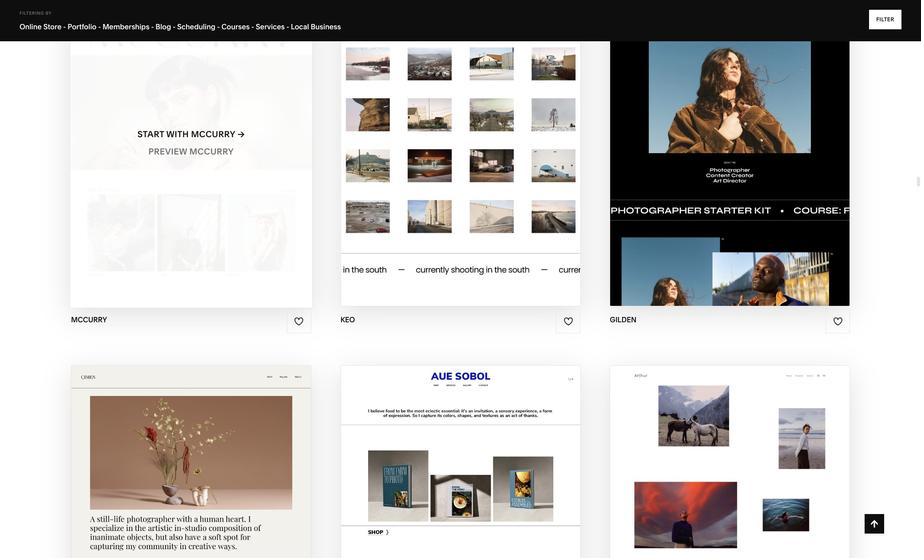 Task type: describe. For each thing, give the bounding box(es) containing it.
with for gilden
[[711, 129, 734, 139]]

preview for preview aue sobol
[[415, 526, 454, 536]]

add gilden to your favorites list image
[[833, 317, 843, 326]]

start for preview arthur
[[681, 508, 708, 518]]

start with mccurry button
[[138, 122, 245, 147]]

courses
[[222, 22, 250, 31]]

start for preview aue sobol
[[404, 508, 431, 518]]

with for arthur
[[710, 508, 732, 518]]

1 vertical spatial arthur
[[733, 526, 769, 536]]

arthur inside button
[[734, 508, 770, 518]]

with for çimen
[[174, 508, 197, 518]]

arthur image
[[611, 366, 850, 558]]

preview for preview çimen
[[156, 526, 195, 536]]

gilden inside button
[[736, 129, 769, 139]]

filtering
[[20, 11, 44, 16]]

local
[[291, 22, 309, 31]]

with for aue
[[433, 508, 456, 518]]

2 vertical spatial keo
[[341, 316, 355, 324]]

aue sobol image
[[341, 366, 580, 558]]

aue inside button
[[458, 508, 476, 518]]

5 - from the left
[[217, 22, 220, 31]]

with for mccurry
[[166, 129, 189, 139]]

memberships
[[103, 22, 150, 31]]

2 vertical spatial gilden
[[610, 316, 637, 324]]

3 - from the left
[[151, 22, 154, 31]]

gilden image
[[611, 0, 850, 306]]

start with gilden button
[[682, 122, 778, 147]]

start with arthur button
[[681, 501, 780, 526]]

6 - from the left
[[251, 22, 254, 31]]

online
[[20, 22, 42, 31]]

start with çimen
[[145, 508, 228, 518]]

mccurry image
[[70, 0, 312, 308]]

çimen image
[[72, 366, 311, 558]]

1 vertical spatial keo
[[472, 146, 490, 157]]

blog
[[156, 22, 171, 31]]

preview aue sobol link
[[415, 519, 506, 543]]

add mccurry to your favorites list image
[[294, 317, 304, 326]]

services
[[256, 22, 285, 31]]

preview arthur link
[[692, 519, 769, 543]]



Task type: vqa. For each thing, say whether or not it's contained in the screenshot.


Task type: locate. For each thing, give the bounding box(es) containing it.
1 vertical spatial aue
[[456, 526, 474, 536]]

keo inside button
[[474, 129, 492, 139]]

start for preview keo
[[420, 129, 447, 139]]

with
[[166, 129, 189, 139], [449, 129, 472, 139], [711, 129, 734, 139], [174, 508, 197, 518], [433, 508, 456, 518], [710, 508, 732, 518]]

add keo to your favorites list image
[[564, 317, 574, 326]]

arthur up "preview arthur"
[[734, 508, 770, 518]]

preview mccurry
[[149, 146, 234, 157]]

mccurry
[[191, 129, 235, 139], [190, 146, 234, 157], [71, 316, 107, 324]]

preview for preview gilden
[[693, 146, 732, 157]]

with for keo
[[449, 129, 472, 139]]

start with çimen button
[[145, 501, 237, 526]]

çimen inside button
[[199, 508, 228, 518]]

0 vertical spatial sobol
[[478, 508, 508, 518]]

preview down start with çimen in the left of the page
[[156, 526, 195, 536]]

aue down start with aue sobol
[[456, 526, 474, 536]]

-
[[63, 22, 66, 31], [98, 22, 101, 31], [151, 22, 154, 31], [173, 22, 176, 31], [217, 22, 220, 31], [251, 22, 254, 31], [287, 22, 289, 31]]

preview down start with keo
[[431, 146, 470, 157]]

preview mccurry link
[[149, 140, 234, 164]]

sobol up 'preview aue sobol'
[[478, 508, 508, 518]]

preview aue sobol
[[415, 526, 506, 536]]

mccurry inside button
[[191, 129, 235, 139]]

preview for preview mccurry
[[149, 146, 187, 157]]

preview for preview keo
[[431, 146, 470, 157]]

0 vertical spatial çimen
[[199, 508, 228, 518]]

start for preview gilden
[[682, 129, 709, 139]]

start with arthur
[[681, 508, 770, 518]]

- right "store"
[[63, 22, 66, 31]]

- right the courses
[[251, 22, 254, 31]]

start with keo
[[420, 129, 492, 139]]

online store - portfolio - memberships - blog - scheduling - courses - services - local business
[[20, 22, 341, 31]]

filtering by
[[20, 11, 52, 16]]

portfolio
[[68, 22, 96, 31]]

- right portfolio
[[98, 22, 101, 31]]

filter button
[[870, 10, 902, 29]]

arthur
[[734, 508, 770, 518], [733, 526, 769, 536]]

0 vertical spatial keo
[[474, 129, 492, 139]]

filter
[[877, 16, 895, 23]]

7 - from the left
[[287, 22, 289, 31]]

- right blog
[[173, 22, 176, 31]]

start with mccurry
[[138, 129, 235, 139]]

preview arthur
[[692, 526, 769, 536]]

start with aue sobol button
[[404, 501, 517, 526]]

0 vertical spatial gilden
[[736, 129, 769, 139]]

1 - from the left
[[63, 22, 66, 31]]

with up 'preview aue sobol'
[[433, 508, 456, 518]]

1 vertical spatial sobol
[[476, 526, 506, 536]]

with up preview çimen
[[174, 508, 197, 518]]

0 vertical spatial arthur
[[734, 508, 770, 518]]

çimen inside "link"
[[197, 526, 226, 536]]

- left local
[[287, 22, 289, 31]]

1 vertical spatial çimen
[[197, 526, 226, 536]]

preview down start with mccurry
[[149, 146, 187, 157]]

with up preview keo
[[449, 129, 472, 139]]

1 vertical spatial gilden
[[734, 146, 767, 157]]

4 - from the left
[[173, 22, 176, 31]]

çimen
[[199, 508, 228, 518], [197, 526, 226, 536]]

with up preview mccurry
[[166, 129, 189, 139]]

start for preview mccurry
[[138, 129, 164, 139]]

preview gilden
[[693, 146, 767, 157]]

aue up 'preview aue sobol'
[[458, 508, 476, 518]]

gilden
[[736, 129, 769, 139], [734, 146, 767, 157], [610, 316, 637, 324]]

start with keo button
[[420, 122, 501, 147]]

arthur down start with arthur
[[733, 526, 769, 536]]

business
[[311, 22, 341, 31]]

start with gilden
[[682, 129, 769, 139]]

0 vertical spatial aue
[[458, 508, 476, 518]]

preview çimen link
[[156, 519, 226, 543]]

- left blog
[[151, 22, 154, 31]]

2 - from the left
[[98, 22, 101, 31]]

start with aue sobol
[[404, 508, 508, 518]]

sobol down start with aue sobol
[[476, 526, 506, 536]]

preview down start with gilden
[[693, 146, 732, 157]]

preview gilden link
[[693, 140, 767, 164]]

preview for preview arthur
[[692, 526, 731, 536]]

preview inside "link"
[[156, 526, 195, 536]]

keo
[[474, 129, 492, 139], [472, 146, 490, 157], [341, 316, 355, 324]]

back to top image
[[870, 519, 880, 529]]

1 vertical spatial mccurry
[[190, 146, 234, 157]]

sobol
[[478, 508, 508, 518], [476, 526, 506, 536]]

start
[[138, 129, 164, 139], [420, 129, 447, 139], [682, 129, 709, 139], [145, 508, 172, 518], [404, 508, 431, 518], [681, 508, 708, 518]]

preview down start with arthur
[[692, 526, 731, 536]]

start for preview çimen
[[145, 508, 172, 518]]

with up "preview arthur"
[[710, 508, 732, 518]]

preview
[[149, 146, 187, 157], [431, 146, 470, 157], [693, 146, 732, 157], [156, 526, 195, 536], [415, 526, 454, 536], [692, 526, 731, 536]]

with up preview gilden
[[711, 129, 734, 139]]

sobol inside button
[[478, 508, 508, 518]]

store
[[43, 22, 62, 31]]

preview çimen
[[156, 526, 226, 536]]

- left the courses
[[217, 22, 220, 31]]

by
[[46, 11, 52, 16]]

keo image
[[341, 0, 580, 306]]

preview keo
[[431, 146, 490, 157]]

preview keo link
[[431, 140, 490, 164]]

0 vertical spatial mccurry
[[191, 129, 235, 139]]

scheduling
[[177, 22, 216, 31]]

çimen down start with çimen in the left of the page
[[197, 526, 226, 536]]

2 vertical spatial mccurry
[[71, 316, 107, 324]]

çimen up preview çimen
[[199, 508, 228, 518]]

aue
[[458, 508, 476, 518], [456, 526, 474, 536]]

preview down start with aue sobol
[[415, 526, 454, 536]]



